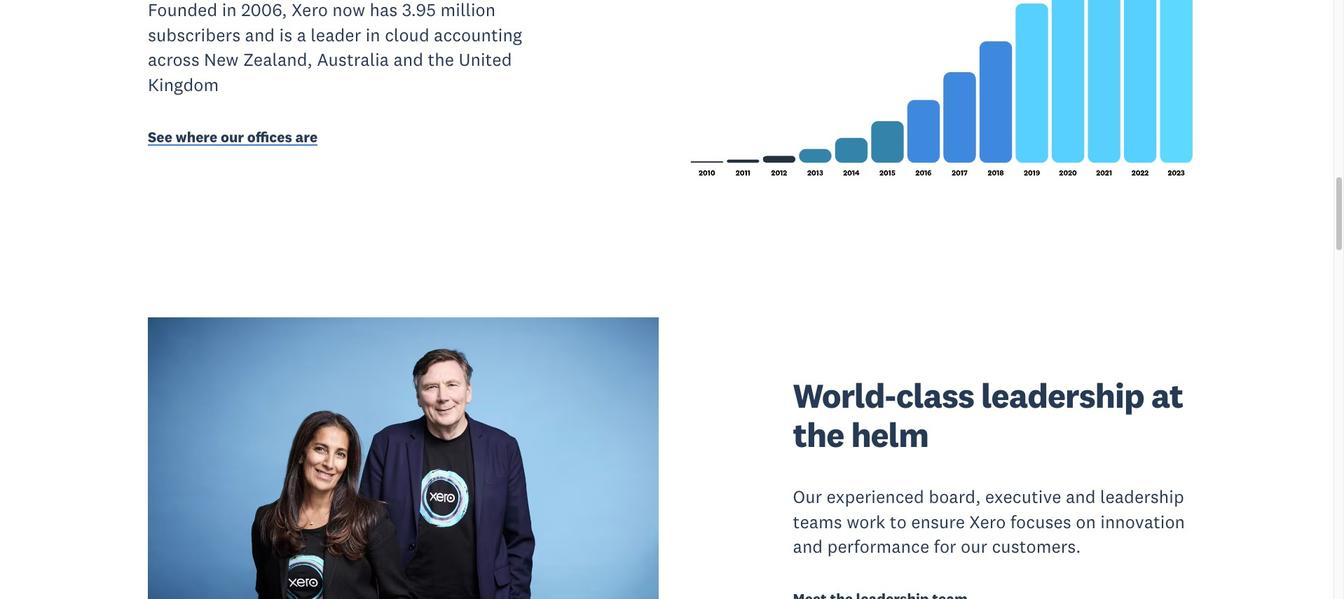 Task type: describe. For each thing, give the bounding box(es) containing it.
at
[[1152, 374, 1184, 417]]

to
[[890, 511, 907, 533]]

where
[[176, 128, 218, 147]]

class
[[897, 374, 975, 417]]

founded
[[148, 0, 218, 21]]

now
[[333, 0, 365, 21]]

on
[[1076, 511, 1097, 533]]

focuses
[[1011, 511, 1072, 533]]

kingdom
[[148, 74, 219, 96]]

a member of the xero leadership team speaks to a large gathering of xero staff. image
[[148, 318, 659, 600]]

cloud
[[385, 24, 430, 46]]

and up on
[[1066, 486, 1096, 508]]

has
[[370, 0, 398, 21]]

leadership inside our experienced board, executive and leadership teams work to ensure xero focuses on innovation and performance for our customers.
[[1101, 486, 1185, 508]]

the inside world-class leadership at the helm
[[793, 414, 845, 457]]

xero inside our experienced board, executive and leadership teams work to ensure xero focuses on innovation and performance for our customers.
[[970, 511, 1006, 533]]

leadership inside world-class leadership at the helm
[[982, 374, 1145, 417]]

is
[[279, 24, 293, 46]]

a
[[297, 24, 306, 46]]

for
[[934, 536, 957, 558]]

new
[[204, 49, 239, 71]]

our
[[793, 486, 823, 508]]

our inside our experienced board, executive and leadership teams work to ensure xero focuses on innovation and performance for our customers.
[[961, 536, 988, 558]]

work
[[847, 511, 886, 533]]

0 horizontal spatial in
[[222, 0, 237, 21]]

see where our offices are
[[148, 128, 318, 147]]

offices
[[247, 128, 292, 147]]

founded in 2006, xero now has 3.95 million subscribers and is a leader in cloud accounting across new zealand, australia and the united kingdom
[[148, 0, 523, 96]]

performance
[[828, 536, 930, 558]]



Task type: vqa. For each thing, say whether or not it's contained in the screenshot.
Xero
yes



Task type: locate. For each thing, give the bounding box(es) containing it.
teams
[[793, 511, 843, 533]]

united
[[459, 49, 512, 71]]

our right for
[[961, 536, 988, 558]]

the inside founded in 2006, xero now has 3.95 million subscribers and is a leader in cloud accounting across new zealand, australia and the united kingdom
[[428, 49, 454, 71]]

are
[[296, 128, 318, 147]]

0 vertical spatial in
[[222, 0, 237, 21]]

1 vertical spatial xero
[[970, 511, 1006, 533]]

a bar chart shows the ever-increasing number of xero subscribers between 2010 and 2022. image
[[686, 0, 1197, 180], [686, 0, 1197, 180]]

and
[[245, 24, 275, 46], [394, 49, 424, 71], [1066, 486, 1096, 508], [793, 536, 823, 558]]

xero
[[292, 0, 328, 21], [970, 511, 1006, 533]]

in left '2006,'
[[222, 0, 237, 21]]

our right 'where'
[[221, 128, 244, 147]]

million
[[441, 0, 496, 21]]

the
[[428, 49, 454, 71], [793, 414, 845, 457]]

0 vertical spatial the
[[428, 49, 454, 71]]

and down cloud
[[394, 49, 424, 71]]

in
[[222, 0, 237, 21], [366, 24, 381, 46]]

0 horizontal spatial the
[[428, 49, 454, 71]]

and down '2006,'
[[245, 24, 275, 46]]

our
[[221, 128, 244, 147], [961, 536, 988, 558]]

subscribers
[[148, 24, 241, 46]]

leader
[[311, 24, 361, 46]]

1 horizontal spatial the
[[793, 414, 845, 457]]

1 horizontal spatial in
[[366, 24, 381, 46]]

xero down board,
[[970, 511, 1006, 533]]

the down cloud
[[428, 49, 454, 71]]

world-class leadership at the helm
[[793, 374, 1184, 457]]

zealand,
[[243, 49, 313, 71]]

2006,
[[241, 0, 287, 21]]

board,
[[929, 486, 981, 508]]

executive
[[986, 486, 1062, 508]]

xero inside founded in 2006, xero now has 3.95 million subscribers and is a leader in cloud accounting across new zealand, australia and the united kingdom
[[292, 0, 328, 21]]

xero up a
[[292, 0, 328, 21]]

1 horizontal spatial our
[[961, 536, 988, 558]]

in down has
[[366, 24, 381, 46]]

1 vertical spatial leadership
[[1101, 486, 1185, 508]]

1 vertical spatial in
[[366, 24, 381, 46]]

australia
[[317, 49, 389, 71]]

1 vertical spatial our
[[961, 536, 988, 558]]

across
[[148, 49, 200, 71]]

see
[[148, 128, 172, 147]]

0 vertical spatial xero
[[292, 0, 328, 21]]

the up our
[[793, 414, 845, 457]]

0 horizontal spatial our
[[221, 128, 244, 147]]

and down teams
[[793, 536, 823, 558]]

innovation
[[1101, 511, 1186, 533]]

experienced
[[827, 486, 925, 508]]

world-
[[793, 374, 897, 417]]

our experienced board, executive and leadership teams work to ensure xero focuses on innovation and performance for our customers.
[[793, 486, 1186, 558]]

1 horizontal spatial xero
[[970, 511, 1006, 533]]

see where our offices are link
[[148, 128, 551, 150]]

ensure
[[912, 511, 966, 533]]

customers.
[[993, 536, 1082, 558]]

1 vertical spatial the
[[793, 414, 845, 457]]

helm
[[852, 414, 929, 457]]

0 vertical spatial leadership
[[982, 374, 1145, 417]]

3.95
[[402, 0, 436, 21]]

0 vertical spatial our
[[221, 128, 244, 147]]

leadership
[[982, 374, 1145, 417], [1101, 486, 1185, 508]]

0 horizontal spatial xero
[[292, 0, 328, 21]]

accounting
[[434, 24, 523, 46]]



